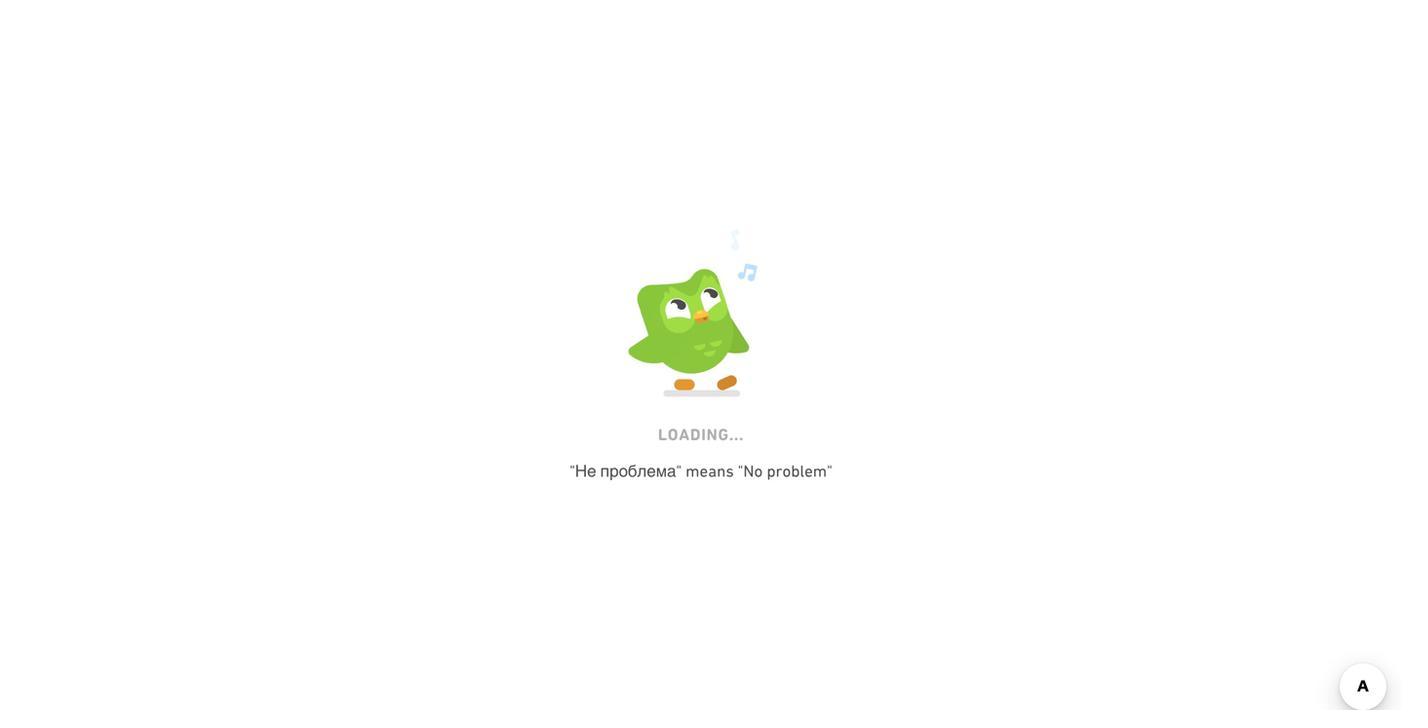 Task type: vqa. For each thing, say whether or not it's contained in the screenshot.
Skip
no



Task type: describe. For each thing, give the bounding box(es) containing it.
problem"
[[767, 462, 833, 481]]

loading...
[[658, 426, 744, 445]]

"no
[[738, 462, 763, 481]]

проблема"
[[600, 462, 682, 481]]

means
[[686, 462, 734, 481]]

"не
[[570, 462, 596, 481]]

"не проблема" means "no problem"
[[570, 462, 833, 481]]



